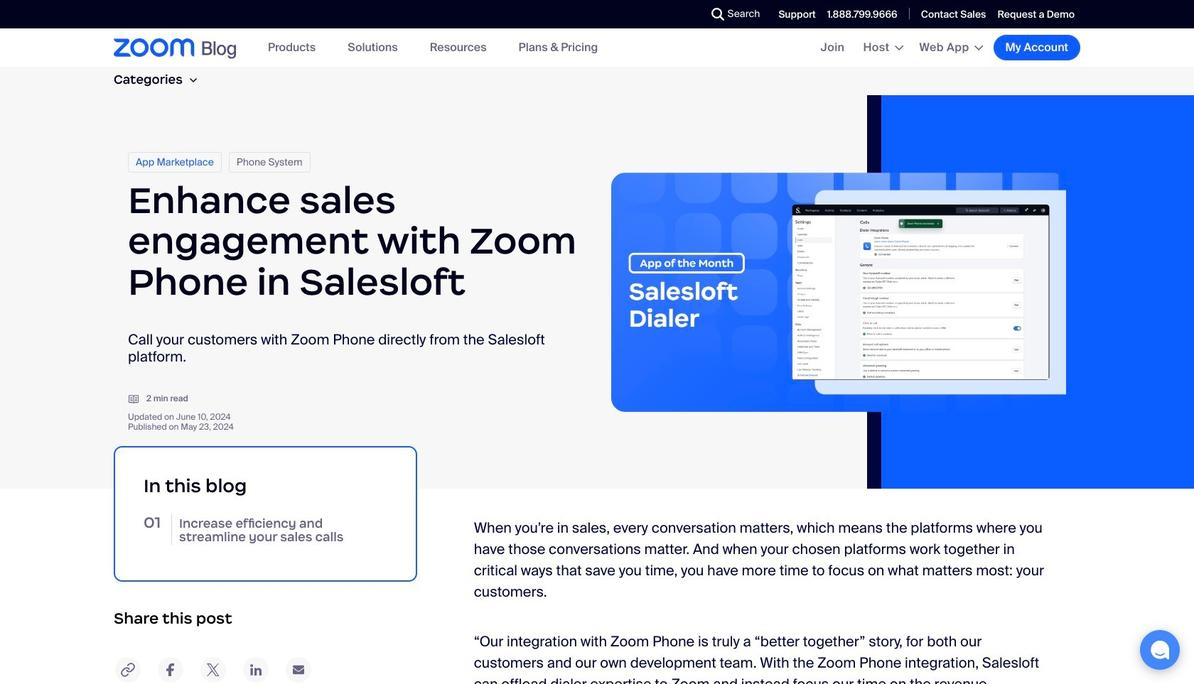 Task type: locate. For each thing, give the bounding box(es) containing it.
search image
[[711, 8, 724, 21]]

main content
[[0, 95, 1194, 685]]

image placeholder image
[[611, 172, 1066, 412]]

linkedin image
[[242, 656, 270, 684]]

None search field
[[659, 3, 715, 26]]

twitter image
[[199, 656, 227, 684]]

social sharing element
[[114, 582, 417, 685]]

logo blog.svg image
[[202, 38, 236, 60]]



Task type: describe. For each thing, give the bounding box(es) containing it.
open chat image
[[1150, 641, 1170, 660]]

zoom logo image
[[114, 39, 195, 57]]

copy link image
[[114, 656, 142, 684]]

search image
[[711, 8, 724, 21]]

facebook image
[[156, 656, 185, 684]]

email image
[[284, 656, 313, 684]]



Task type: vqa. For each thing, say whether or not it's contained in the screenshot.
IMAGE PLACEHOLDER
yes



